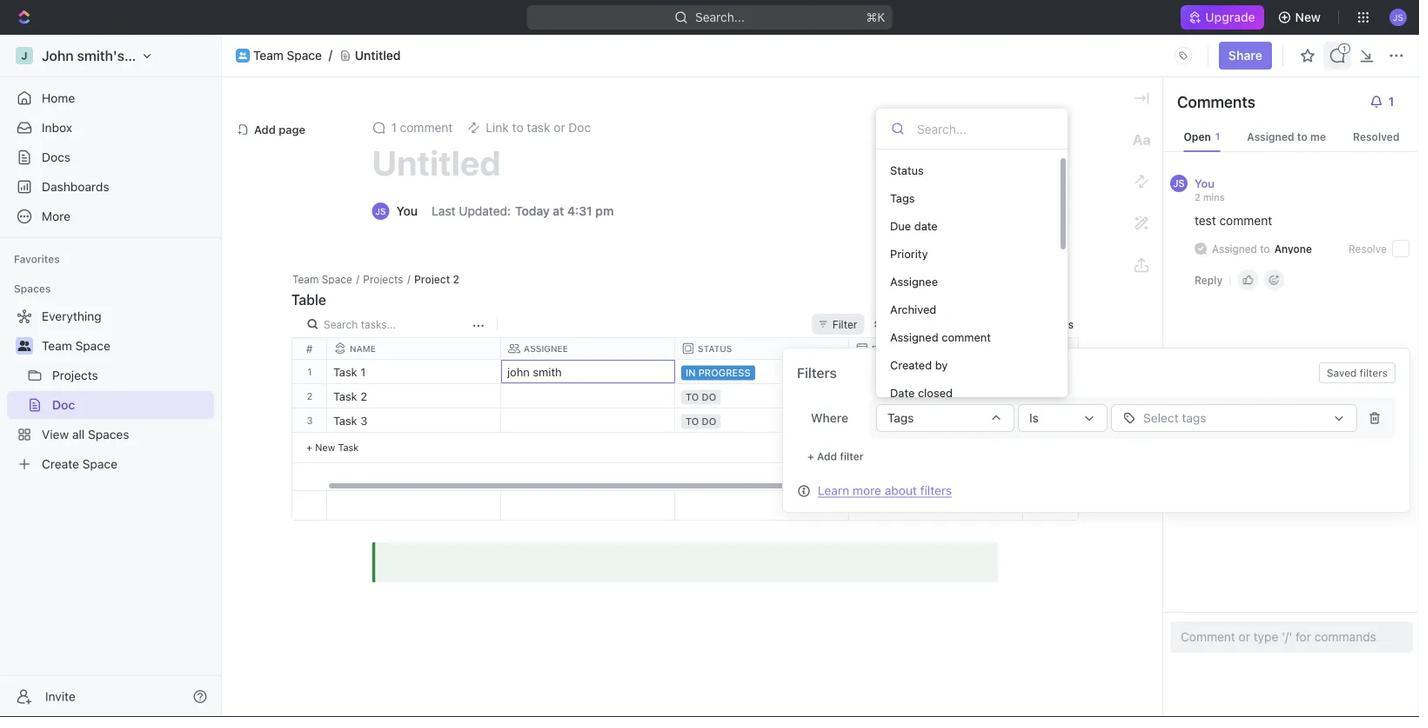 Task type: describe. For each thing, give the bounding box(es) containing it.
inbox link
[[7, 114, 214, 142]]

john smith
[[507, 366, 562, 379]]

learn more about filters
[[818, 484, 952, 498]]

⌘k
[[866, 10, 885, 24]]

space inside sidebar navigation
[[75, 339, 110, 353]]

progress
[[698, 368, 751, 379]]

date
[[914, 220, 938, 233]]

tags button
[[876, 405, 1015, 432]]

john smith cell
[[501, 360, 675, 384]]

press space to select this row. row containing 3
[[292, 409, 327, 433]]

row group containing task 1
[[327, 360, 1197, 491]]

assigned to me
[[1247, 131, 1326, 143]]

0 vertical spatial filters
[[1360, 367, 1388, 379]]

team inside the team space / projects / project 2 table
[[292, 273, 319, 285]]

reply
[[1195, 274, 1223, 286]]

comments
[[1177, 92, 1256, 111]]

in progress cell
[[675, 360, 849, 384]]

cell for task 2
[[849, 385, 1023, 408]]

about
[[885, 484, 917, 498]]

1 / from the left
[[356, 273, 359, 285]]

4:31
[[567, 204, 592, 218]]

upgrade
[[1206, 10, 1255, 24]]

project
[[414, 273, 450, 285]]

updated:
[[459, 204, 511, 218]]

comment for test comment
[[1220, 214, 1272, 228]]

task 3
[[333, 415, 367, 428]]

created by
[[890, 359, 948, 372]]

team space / projects / project 2 table
[[292, 273, 459, 308]]

assigned for assigned to me
[[1247, 131, 1295, 143]]

1 vertical spatial add
[[817, 451, 837, 463]]

0 horizontal spatial 3
[[307, 415, 313, 426]]

dashboards link
[[7, 173, 214, 201]]

1 for 1 2 3
[[307, 366, 312, 378]]

last updated: today at 4:31 pm
[[432, 204, 614, 218]]

page
[[279, 123, 305, 136]]

archived
[[890, 303, 937, 316]]

search
[[324, 318, 358, 331]]

saved filters
[[1327, 367, 1388, 379]]

0 vertical spatial space
[[287, 48, 322, 63]]

1 vertical spatial untitled
[[372, 142, 501, 183]]

at
[[553, 204, 564, 218]]

team space for the team space link in the sidebar navigation
[[42, 339, 110, 353]]

more
[[853, 484, 881, 498]]

tags inside dropdown button
[[888, 411, 914, 426]]

team for the team space link corresponding to rightmost user group icon
[[253, 48, 284, 63]]

task for task 1
[[333, 366, 357, 379]]

tasks...
[[361, 318, 396, 331]]

inbox
[[42, 121, 72, 135]]

1 2 3
[[307, 366, 313, 426]]

home
[[42, 91, 75, 105]]

sidebar navigation
[[0, 35, 222, 718]]

resolve
[[1349, 243, 1387, 255]]

status
[[890, 164, 924, 177]]

+ add filter
[[808, 451, 864, 463]]

test comment
[[1195, 214, 1272, 228]]

to do cell for task 3
[[675, 409, 849, 432]]

press space to select this row. row containing 2
[[292, 385, 327, 409]]

press space to select this row. row containing 1
[[292, 360, 327, 385]]

0 vertical spatial untitled
[[355, 48, 401, 63]]

task for task 2
[[333, 390, 357, 403]]

js
[[1173, 178, 1185, 189]]

task for task 3
[[333, 415, 357, 428]]

2 for task 2
[[360, 390, 367, 403]]

pm
[[596, 204, 614, 218]]

smith
[[533, 366, 562, 379]]

team for the team space link in the sidebar navigation
[[42, 339, 72, 353]]

by
[[935, 359, 948, 372]]

table
[[292, 292, 326, 308]]

test
[[1195, 214, 1216, 228]]

date
[[890, 387, 915, 400]]

date closed
[[890, 387, 953, 400]]

priority
[[890, 248, 928, 261]]



Task type: vqa. For each thing, say whether or not it's contained in the screenshot.
Tags
yes



Task type: locate. For each thing, give the bounding box(es) containing it.
tags down date
[[888, 411, 914, 426]]

2 horizontal spatial comment
[[1220, 214, 1272, 228]]

0 vertical spatial user group image
[[238, 52, 247, 59]]

team
[[253, 48, 284, 63], [292, 273, 319, 285], [42, 339, 72, 353]]

user group image inside sidebar navigation
[[18, 341, 31, 352]]

to do for task 2
[[686, 392, 716, 403]]

to
[[1297, 131, 1308, 143], [1260, 243, 1270, 255], [686, 392, 699, 403], [686, 416, 699, 428]]

comment up last at the top left of the page
[[400, 121, 453, 135]]

1 vertical spatial tags
[[888, 411, 914, 426]]

1 inside press space to select this row. row
[[360, 366, 366, 379]]

1 vertical spatial user group image
[[18, 341, 31, 352]]

comment
[[400, 121, 453, 135], [1220, 214, 1272, 228], [942, 331, 991, 344]]

me
[[1311, 131, 1326, 143]]

1 vertical spatial team space link
[[42, 332, 211, 360]]

do for task 2
[[702, 392, 716, 403]]

grid containing task 1
[[292, 339, 1197, 521]]

2 for you 2 mins
[[1195, 191, 1201, 203]]

0 vertical spatial add
[[254, 123, 276, 136]]

task 2
[[333, 390, 367, 403]]

press space to select this row. row containing task 3
[[327, 409, 1197, 436]]

2 inside the team space / projects / project 2 table
[[453, 273, 459, 285]]

2 down you at the top right of page
[[1195, 191, 1201, 203]]

cell for task 1
[[849, 360, 1023, 384]]

2 horizontal spatial 1
[[391, 121, 397, 135]]

0 vertical spatial assigned
[[1247, 131, 1295, 143]]

1 comment
[[391, 121, 453, 135]]

team space
[[253, 48, 322, 63], [42, 339, 110, 353]]

2 / from the left
[[407, 273, 410, 285]]

dashboards
[[42, 180, 109, 194]]

2 vertical spatial space
[[75, 339, 110, 353]]

0 vertical spatial to do
[[686, 392, 716, 403]]

new inside 'grid'
[[315, 442, 335, 453]]

cell for task 3
[[849, 409, 1023, 432]]

team up table
[[292, 273, 319, 285]]

mins
[[1203, 191, 1225, 203]]

due date
[[890, 220, 938, 233]]

do for task 3
[[702, 416, 716, 428]]

2 horizontal spatial team
[[292, 273, 319, 285]]

row inside 'grid'
[[327, 339, 1197, 360]]

assigned for assigned comment
[[890, 331, 939, 344]]

2 inside you 2 mins
[[1195, 191, 1201, 203]]

assigned left me
[[1247, 131, 1295, 143]]

favorites
[[14, 253, 60, 265]]

0 horizontal spatial team space link
[[42, 332, 211, 360]]

1 vertical spatial to do cell
[[675, 409, 849, 432]]

assigned
[[1247, 131, 1295, 143], [1212, 243, 1257, 255], [890, 331, 939, 344]]

1 horizontal spatial team
[[253, 48, 284, 63]]

0 horizontal spatial /
[[356, 273, 359, 285]]

3 down the task 2
[[360, 415, 367, 428]]

1
[[391, 121, 397, 135], [360, 366, 366, 379], [307, 366, 312, 378]]

search...
[[695, 10, 745, 24]]

untitled up 1 comment
[[355, 48, 401, 63]]

assigned to
[[1212, 243, 1270, 255]]

0 vertical spatial comment
[[400, 121, 453, 135]]

0 horizontal spatial team space
[[42, 339, 110, 353]]

docs link
[[7, 144, 214, 171]]

team space inside sidebar navigation
[[42, 339, 110, 353]]

filters
[[1360, 367, 1388, 379], [920, 484, 952, 498]]

team space for the team space link corresponding to rightmost user group icon
[[253, 48, 322, 63]]

/
[[356, 273, 359, 285], [407, 273, 410, 285]]

comment for assigned comment
[[942, 331, 991, 344]]

1 for 1 comment
[[391, 121, 397, 135]]

set priority element
[[1021, 385, 1047, 412], [1021, 410, 1047, 436]]

filters right 'saved'
[[1360, 367, 1388, 379]]

learn
[[818, 484, 850, 498]]

due
[[890, 220, 911, 233]]

1 do from the top
[[702, 392, 716, 403]]

1 vertical spatial assigned
[[1212, 243, 1257, 255]]

add left "page"
[[254, 123, 276, 136]]

comment up assigned to
[[1220, 214, 1272, 228]]

0 horizontal spatial filters
[[920, 484, 952, 498]]

team space link for rightmost user group icon
[[253, 48, 322, 63]]

share
[[1229, 48, 1263, 63]]

1 horizontal spatial add
[[817, 451, 837, 463]]

row
[[327, 339, 1197, 360]]

team space link inside sidebar navigation
[[42, 332, 211, 360]]

team space link
[[253, 48, 322, 63], [42, 332, 211, 360]]

row group
[[292, 360, 327, 464], [327, 360, 1197, 491], [1035, 360, 1078, 464], [1035, 492, 1078, 520]]

comment for 1 comment
[[400, 121, 453, 135]]

add right '+'
[[817, 451, 837, 463]]

assigned for assigned to
[[1212, 243, 1257, 255]]

1 vertical spatial new
[[315, 442, 335, 453]]

cell
[[849, 360, 1023, 384], [501, 385, 675, 408], [849, 385, 1023, 408], [501, 409, 675, 432], [849, 409, 1023, 432]]

0 vertical spatial team space link
[[253, 48, 322, 63]]

filter button
[[812, 314, 864, 335]]

press space to select this row. row containing task 2
[[327, 385, 1197, 412]]

1 vertical spatial to do
[[686, 416, 716, 428]]

+
[[808, 451, 814, 463]]

1 vertical spatial do
[[702, 416, 716, 428]]

assigned comment
[[890, 331, 991, 344]]

assigned down archived
[[890, 331, 939, 344]]

2 do from the top
[[702, 416, 716, 428]]

Search tasks... text field
[[324, 312, 468, 337]]

#
[[306, 343, 313, 355]]

created
[[890, 359, 932, 372]]

row group containing 1 2 3
[[292, 360, 327, 464]]

filters right about
[[920, 484, 952, 498]]

closed
[[918, 387, 953, 400]]

team space down spaces
[[42, 339, 110, 353]]

1 horizontal spatial comment
[[942, 331, 991, 344]]

1 horizontal spatial filters
[[1360, 367, 1388, 379]]

upgrade link
[[1181, 5, 1264, 30]]

0 horizontal spatial user group image
[[18, 341, 31, 352]]

set priority element for task 2
[[1021, 385, 1047, 412]]

0 vertical spatial team
[[253, 48, 284, 63]]

/ left projects
[[356, 273, 359, 285]]

in progress
[[686, 368, 751, 379]]

1 vertical spatial team
[[292, 273, 319, 285]]

last
[[432, 204, 456, 218]]

to do cell
[[675, 385, 849, 408], [675, 409, 849, 432]]

1 vertical spatial filters
[[920, 484, 952, 498]]

task 1
[[333, 366, 366, 379]]

tags up due
[[890, 192, 915, 205]]

set priority element for task 3
[[1021, 410, 1047, 436]]

2 inside 1 2 3
[[307, 391, 313, 402]]

team space up "page"
[[253, 48, 322, 63]]

team up add page
[[253, 48, 284, 63]]

team down spaces
[[42, 339, 72, 353]]

1 horizontal spatial new
[[1295, 10, 1321, 24]]

new down task 3
[[315, 442, 335, 453]]

new
[[1295, 10, 1321, 24], [315, 442, 335, 453]]

filter
[[833, 318, 857, 331]]

2 vertical spatial team
[[42, 339, 72, 353]]

3 left task 3
[[307, 415, 313, 426]]

favorites button
[[7, 249, 67, 270]]

set priority image
[[1021, 385, 1047, 412]]

assignee
[[890, 275, 938, 288]]

learn more about filters link
[[818, 484, 952, 498]]

grid
[[292, 339, 1197, 521]]

new right upgrade
[[1295, 10, 1321, 24]]

home link
[[7, 84, 214, 112]]

tags
[[890, 192, 915, 205], [888, 411, 914, 426]]

0 horizontal spatial add
[[254, 123, 276, 136]]

user group image
[[238, 52, 247, 59], [18, 341, 31, 352]]

new button
[[1271, 3, 1331, 31]]

0 vertical spatial new
[[1295, 10, 1321, 24]]

resolved
[[1353, 131, 1400, 143]]

2 to do from the top
[[686, 416, 716, 428]]

2 up task 3
[[360, 390, 367, 403]]

to do for task 3
[[686, 416, 716, 428]]

0 vertical spatial to do cell
[[675, 385, 849, 408]]

in
[[686, 368, 696, 379]]

2 vertical spatial comment
[[942, 331, 991, 344]]

press space to select this row. row
[[292, 360, 327, 385], [327, 360, 1197, 387], [292, 385, 327, 409], [327, 385, 1197, 412], [292, 409, 327, 433], [327, 409, 1197, 436], [327, 492, 1197, 521]]

space inside the team space / projects / project 2 table
[[322, 273, 352, 285]]

1 inside 1 2 3
[[307, 366, 312, 378]]

0 horizontal spatial team
[[42, 339, 72, 353]]

comment up by
[[942, 331, 991, 344]]

task down task 1 on the left of the page
[[333, 390, 357, 403]]

0 vertical spatial do
[[702, 392, 716, 403]]

space
[[287, 48, 322, 63], [322, 273, 352, 285], [75, 339, 110, 353]]

3
[[360, 415, 367, 428], [307, 415, 313, 426]]

team inside sidebar navigation
[[42, 339, 72, 353]]

new inside button
[[1295, 10, 1321, 24]]

where
[[811, 411, 849, 426]]

task up the task 2
[[333, 366, 357, 379]]

untitled down 1 comment
[[372, 142, 501, 183]]

search tasks...
[[324, 318, 396, 331]]

2 vertical spatial assigned
[[890, 331, 939, 344]]

team space link for user group icon inside the sidebar navigation
[[42, 332, 211, 360]]

new for new
[[1295, 10, 1321, 24]]

1 to do from the top
[[686, 392, 716, 403]]

saved
[[1327, 367, 1357, 379]]

2 for 1 2 3
[[307, 391, 313, 402]]

task down task 3
[[338, 442, 359, 453]]

2 set priority element from the top
[[1021, 410, 1047, 436]]

set priority image
[[1021, 410, 1047, 436]]

1 to do cell from the top
[[675, 385, 849, 408]]

0 vertical spatial team space
[[253, 48, 322, 63]]

docs
[[42, 150, 70, 164]]

add page
[[254, 123, 305, 136]]

untitled
[[355, 48, 401, 63], [372, 142, 501, 183]]

1 horizontal spatial team space link
[[253, 48, 322, 63]]

spaces
[[14, 283, 51, 295]]

1 vertical spatial space
[[322, 273, 352, 285]]

you 2 mins
[[1195, 177, 1225, 203]]

1 horizontal spatial 3
[[360, 415, 367, 428]]

2 inside press space to select this row. row
[[360, 390, 367, 403]]

1 horizontal spatial team space
[[253, 48, 322, 63]]

0 horizontal spatial 1
[[307, 366, 312, 378]]

open
[[1184, 131, 1211, 143]]

1 vertical spatial team space
[[42, 339, 110, 353]]

new task
[[315, 442, 359, 453]]

task
[[333, 366, 357, 379], [333, 390, 357, 403], [333, 415, 357, 428], [338, 442, 359, 453]]

2 left the task 2
[[307, 391, 313, 402]]

1 vertical spatial comment
[[1220, 214, 1272, 228]]

filter
[[840, 451, 864, 463]]

1 horizontal spatial /
[[407, 273, 410, 285]]

Search... text field
[[917, 116, 1053, 142]]

task down the task 2
[[333, 415, 357, 428]]

2
[[1195, 191, 1201, 203], [453, 273, 459, 285], [360, 390, 367, 403], [307, 391, 313, 402]]

2 to do cell from the top
[[675, 409, 849, 432]]

/ left project
[[407, 273, 410, 285]]

to do cell for task 2
[[675, 385, 849, 408]]

0 horizontal spatial comment
[[400, 121, 453, 135]]

1 horizontal spatial 1
[[360, 366, 366, 379]]

projects
[[363, 273, 403, 285]]

john
[[507, 366, 530, 379]]

today
[[515, 204, 550, 218]]

you
[[1195, 177, 1215, 190]]

1 horizontal spatial user group image
[[238, 52, 247, 59]]

new for new task
[[315, 442, 335, 453]]

0 horizontal spatial new
[[315, 442, 335, 453]]

invite
[[45, 690, 76, 704]]

2 right project
[[453, 273, 459, 285]]

press space to select this row. row containing task 1
[[327, 360, 1197, 387]]

assigned down test comment
[[1212, 243, 1257, 255]]

0 vertical spatial tags
[[890, 192, 915, 205]]

1 set priority element from the top
[[1021, 385, 1047, 412]]



